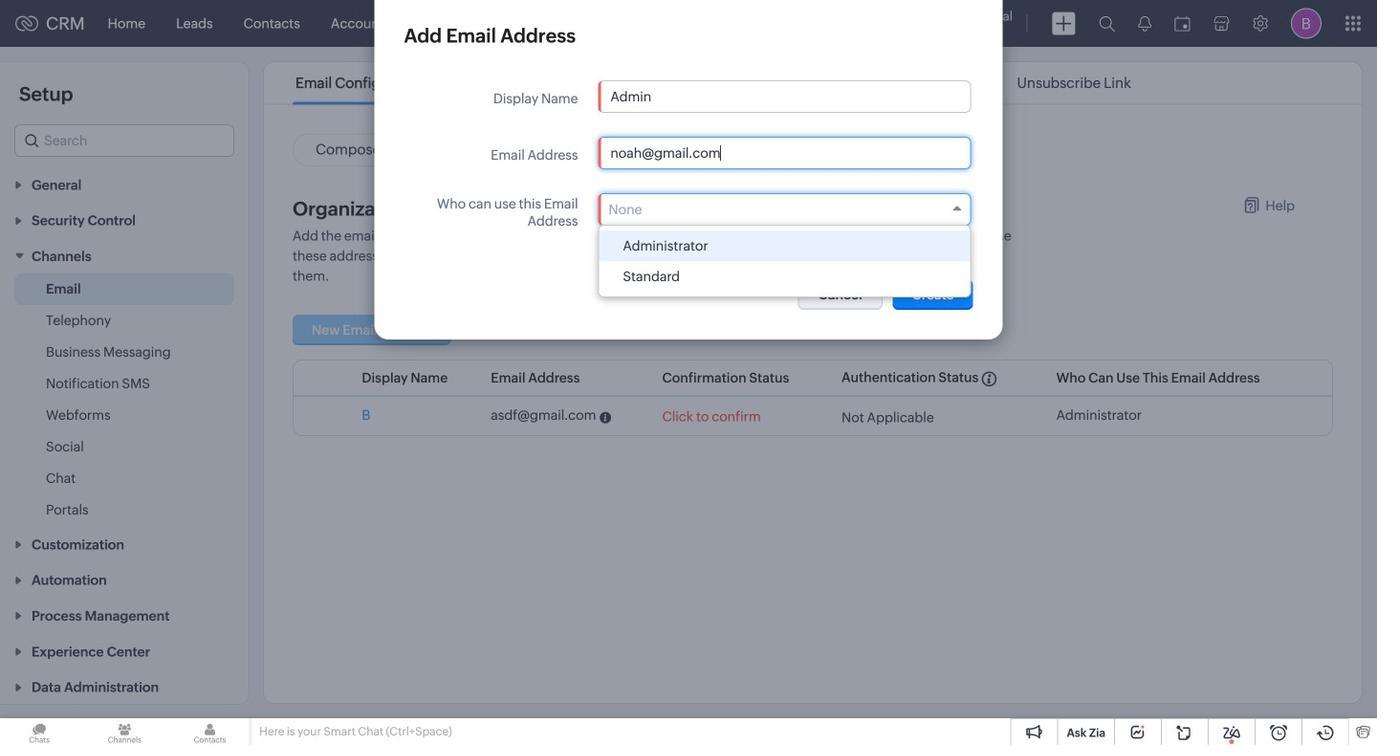 Task type: vqa. For each thing, say whether or not it's contained in the screenshot.
field
yes



Task type: locate. For each thing, give the bounding box(es) containing it.
None text field
[[599, 81, 970, 112], [599, 138, 970, 168], [599, 81, 970, 112], [599, 138, 970, 168]]

chats image
[[0, 718, 79, 745]]

list box
[[599, 226, 970, 297]]

channels image
[[85, 718, 164, 745]]

profile element
[[1280, 0, 1333, 46]]

region
[[0, 274, 249, 526]]

None field
[[598, 193, 971, 226]]

profile image
[[1291, 8, 1322, 39]]

list
[[278, 62, 1149, 104]]

logo image
[[15, 16, 38, 31]]



Task type: describe. For each thing, give the bounding box(es) containing it.
contacts image
[[171, 718, 249, 745]]



